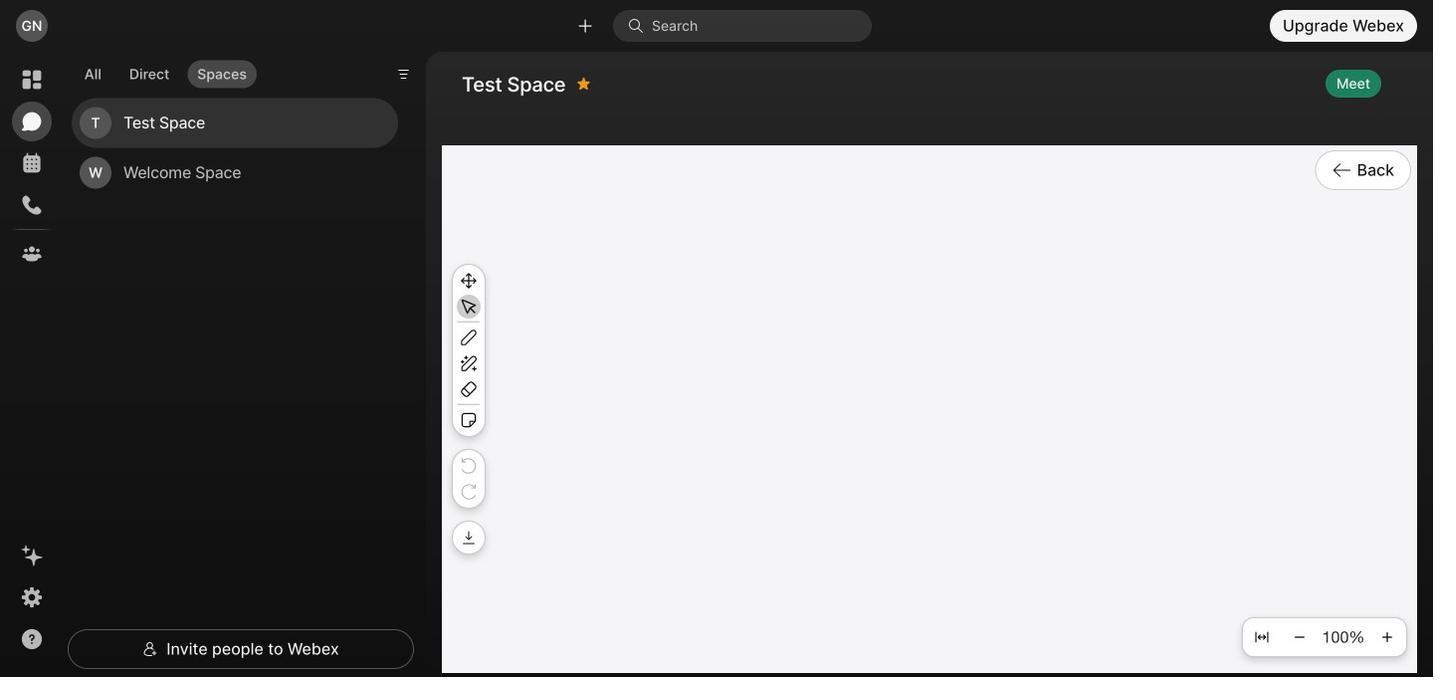 Task type: vqa. For each thing, say whether or not it's contained in the screenshot.
tab list
yes



Task type: describe. For each thing, give the bounding box(es) containing it.
welcome space list item
[[72, 148, 398, 198]]



Task type: locate. For each thing, give the bounding box(es) containing it.
navigation
[[0, 52, 64, 677]]

webex tab list
[[12, 60, 52, 274]]

test space list item
[[72, 98, 398, 148]]

tab list
[[70, 48, 262, 94]]



